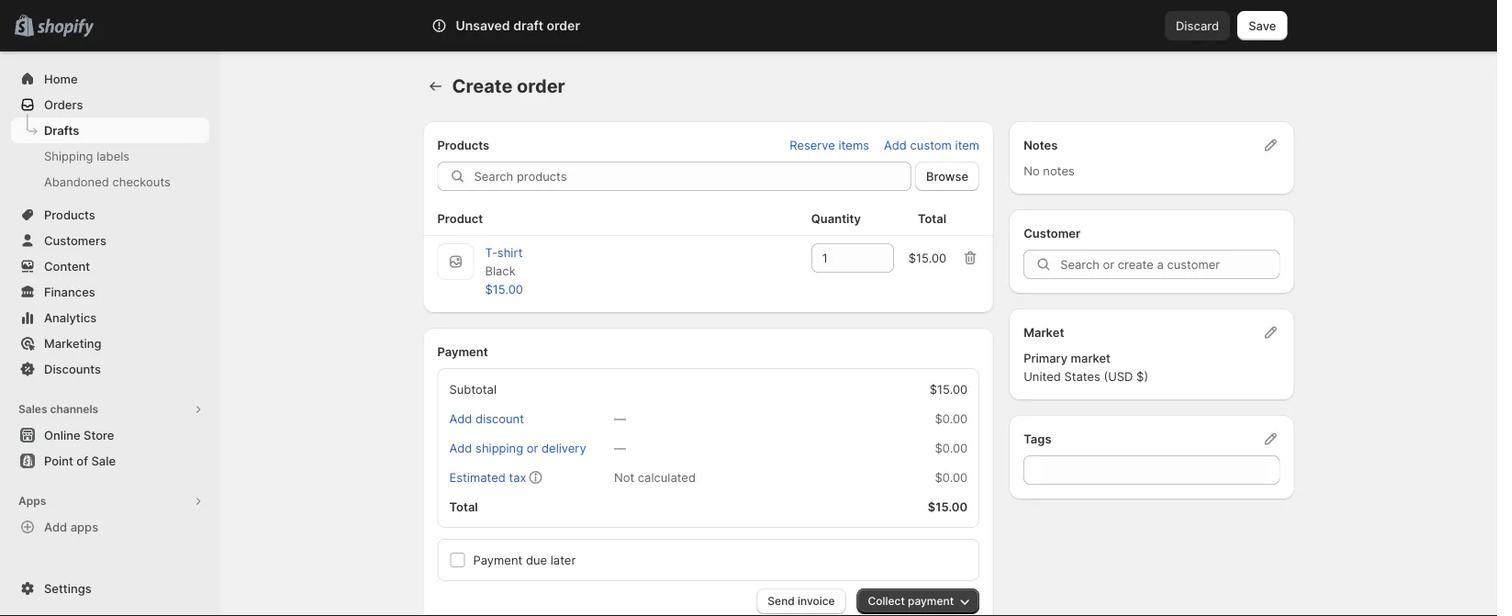 Task type: vqa. For each thing, say whether or not it's contained in the screenshot.
the bottom "$0.00"
yes



Task type: describe. For each thing, give the bounding box(es) containing it.
online store button
[[0, 422, 220, 448]]

labels
[[97, 149, 130, 163]]

marketing link
[[11, 331, 209, 356]]

later
[[551, 553, 576, 567]]

online store
[[44, 428, 114, 442]]

add apps button
[[11, 514, 209, 540]]

search button
[[483, 11, 1015, 40]]

content link
[[11, 253, 209, 279]]

online store link
[[11, 422, 209, 448]]

online
[[44, 428, 80, 442]]

marketing
[[44, 336, 101, 350]]

reserve items
[[790, 138, 870, 152]]

drafts
[[44, 123, 79, 137]]

collect
[[868, 595, 905, 608]]

1 horizontal spatial total
[[918, 211, 947, 225]]

1 vertical spatial order
[[517, 75, 566, 97]]

save button
[[1238, 11, 1288, 40]]

calculated
[[638, 470, 696, 484]]

finances
[[44, 285, 95, 299]]

draft
[[514, 18, 544, 34]]

payment due later
[[473, 553, 576, 567]]

abandoned checkouts link
[[11, 169, 209, 195]]

settings link
[[11, 576, 209, 602]]

channels
[[50, 403, 98, 416]]

due
[[526, 553, 547, 567]]

no notes
[[1024, 163, 1075, 178]]

Search or create a customer text field
[[1061, 250, 1281, 279]]

unsaved draft order
[[456, 18, 580, 34]]

products link
[[11, 202, 209, 228]]

sales channels button
[[11, 397, 209, 422]]

apps
[[18, 495, 46, 508]]

payment
[[908, 595, 954, 608]]

add custom item
[[884, 138, 980, 152]]

$0.00 for add discount
[[935, 411, 968, 426]]

orders link
[[11, 92, 209, 118]]

(usd
[[1104, 369, 1134, 383]]

add custom item button
[[873, 132, 991, 158]]

shipping labels link
[[11, 143, 209, 169]]

0 horizontal spatial products
[[44, 208, 95, 222]]

add discount button
[[439, 406, 535, 432]]

shopify image
[[37, 19, 94, 37]]

settings
[[44, 581, 92, 596]]

market
[[1024, 325, 1065, 339]]

point
[[44, 454, 73, 468]]

quantity
[[812, 211, 861, 225]]

— for add discount
[[614, 411, 626, 426]]

apps
[[70, 520, 98, 534]]

point of sale link
[[11, 448, 209, 474]]

save
[[1249, 18, 1277, 33]]

shirt
[[498, 245, 523, 259]]

Search products text field
[[474, 162, 912, 191]]

add apps
[[44, 520, 98, 534]]

store
[[84, 428, 114, 442]]

checkouts
[[113, 174, 171, 189]]

abandoned checkouts
[[44, 174, 171, 189]]

shipping labels
[[44, 149, 130, 163]]

notes
[[1024, 138, 1058, 152]]

add shipping or delivery
[[450, 441, 587, 455]]

sales
[[18, 403, 47, 416]]

tags
[[1024, 432, 1052, 446]]

add discount
[[450, 411, 524, 426]]

$)
[[1137, 369, 1149, 383]]

finances link
[[11, 279, 209, 305]]

invoice
[[798, 595, 835, 608]]

t-shirt link
[[485, 245, 523, 259]]

t-shirt black
[[485, 245, 523, 278]]

content
[[44, 259, 90, 273]]

payment for payment due later
[[473, 553, 523, 567]]

or
[[527, 441, 538, 455]]

reserve
[[790, 138, 836, 152]]

point of sale
[[44, 454, 116, 468]]

not calculated
[[614, 470, 696, 484]]

united
[[1024, 369, 1061, 383]]

reserve items button
[[779, 132, 881, 158]]

shipping
[[476, 441, 524, 455]]

items
[[839, 138, 870, 152]]



Task type: locate. For each thing, give the bounding box(es) containing it.
0 vertical spatial —
[[614, 411, 626, 426]]

0 vertical spatial total
[[918, 211, 947, 225]]

browse
[[927, 169, 969, 183]]

$0.00
[[935, 411, 968, 426], [935, 441, 968, 455], [935, 470, 968, 484]]

$15.00
[[909, 251, 947, 265], [485, 282, 523, 296], [930, 382, 968, 396], [928, 500, 968, 514]]

browse button
[[916, 162, 980, 191]]

customers
[[44, 233, 106, 247]]

add down subtotal
[[450, 411, 472, 426]]

0 vertical spatial order
[[547, 18, 580, 34]]

primary market united states (usd $)
[[1024, 351, 1149, 383]]

analytics link
[[11, 305, 209, 331]]

create order
[[452, 75, 566, 97]]

send
[[768, 595, 795, 608]]

total down browse button
[[918, 211, 947, 225]]

add shipping or delivery button
[[439, 435, 598, 461]]

add left apps
[[44, 520, 67, 534]]

orders
[[44, 97, 83, 112]]

discard
[[1176, 18, 1220, 33]]

discounts
[[44, 362, 101, 376]]

drafts link
[[11, 118, 209, 143]]

discounts link
[[11, 356, 209, 382]]

0 vertical spatial payment
[[438, 344, 488, 359]]

states
[[1065, 369, 1101, 383]]

primary
[[1024, 351, 1068, 365]]

payment
[[438, 344, 488, 359], [473, 553, 523, 567]]

2 — from the top
[[614, 441, 626, 455]]

—
[[614, 411, 626, 426], [614, 441, 626, 455]]

sale
[[91, 454, 116, 468]]

product
[[438, 211, 483, 225]]

0 vertical spatial products
[[438, 138, 490, 152]]

1 vertical spatial payment
[[473, 553, 523, 567]]

total down shipping on the left bottom of the page
[[450, 500, 478, 514]]

products
[[438, 138, 490, 152], [44, 208, 95, 222]]

black
[[485, 264, 516, 278]]

collect payment
[[868, 595, 954, 608]]

t-
[[485, 245, 498, 259]]

$15.00 inside button
[[485, 282, 523, 296]]

add left custom at the right top of page
[[884, 138, 907, 152]]

2 $0.00 from the top
[[935, 441, 968, 455]]

add for add custom item
[[884, 138, 907, 152]]

market
[[1071, 351, 1111, 365]]

point of sale button
[[0, 448, 220, 474]]

0 horizontal spatial total
[[450, 500, 478, 514]]

add
[[884, 138, 907, 152], [450, 411, 472, 426], [450, 441, 472, 455], [44, 520, 67, 534]]

unsaved
[[456, 18, 510, 34]]

1 $0.00 from the top
[[935, 411, 968, 426]]

delivery
[[542, 441, 587, 455]]

create
[[452, 75, 513, 97]]

1 vertical spatial $0.00
[[935, 441, 968, 455]]

customer
[[1024, 226, 1081, 240]]

item
[[956, 138, 980, 152]]

add inside button
[[450, 441, 472, 455]]

1 horizontal spatial products
[[438, 138, 490, 152]]

custom
[[911, 138, 952, 152]]

discount
[[476, 411, 524, 426]]

add for add shipping or delivery
[[450, 441, 472, 455]]

send invoice
[[768, 595, 835, 608]]

2 vertical spatial $0.00
[[935, 470, 968, 484]]

collect payment button
[[857, 589, 980, 614]]

abandoned
[[44, 174, 109, 189]]

payment up subtotal
[[438, 344, 488, 359]]

$0.00 for add shipping or delivery
[[935, 441, 968, 455]]

order right the draft at the top left of the page
[[547, 18, 580, 34]]

no
[[1024, 163, 1040, 178]]

1 — from the top
[[614, 411, 626, 426]]

payment left due
[[473, 553, 523, 567]]

add left shipping on the left bottom of the page
[[450, 441, 472, 455]]

analytics
[[44, 310, 97, 325]]

products down create
[[438, 138, 490, 152]]

payment for payment
[[438, 344, 488, 359]]

$15.00 button
[[474, 276, 534, 302]]

3 $0.00 from the top
[[935, 470, 968, 484]]

1 vertical spatial total
[[450, 500, 478, 514]]

send invoice button
[[757, 589, 846, 614]]

sales channels
[[18, 403, 98, 416]]

subtotal
[[450, 382, 497, 396]]

products up customers
[[44, 208, 95, 222]]

1 vertical spatial products
[[44, 208, 95, 222]]

— for add shipping or delivery
[[614, 441, 626, 455]]

shipping
[[44, 149, 93, 163]]

discard link
[[1165, 11, 1231, 40]]

1 vertical spatial —
[[614, 441, 626, 455]]

customers link
[[11, 228, 209, 253]]

0 vertical spatial $0.00
[[935, 411, 968, 426]]

None text field
[[1024, 456, 1281, 485]]

home link
[[11, 66, 209, 92]]

add for add apps
[[44, 520, 67, 534]]

apps button
[[11, 489, 209, 514]]

of
[[77, 454, 88, 468]]

None number field
[[812, 243, 867, 273]]

search
[[512, 18, 552, 33]]

add for add discount
[[450, 411, 472, 426]]

order right create
[[517, 75, 566, 97]]

home
[[44, 72, 78, 86]]



